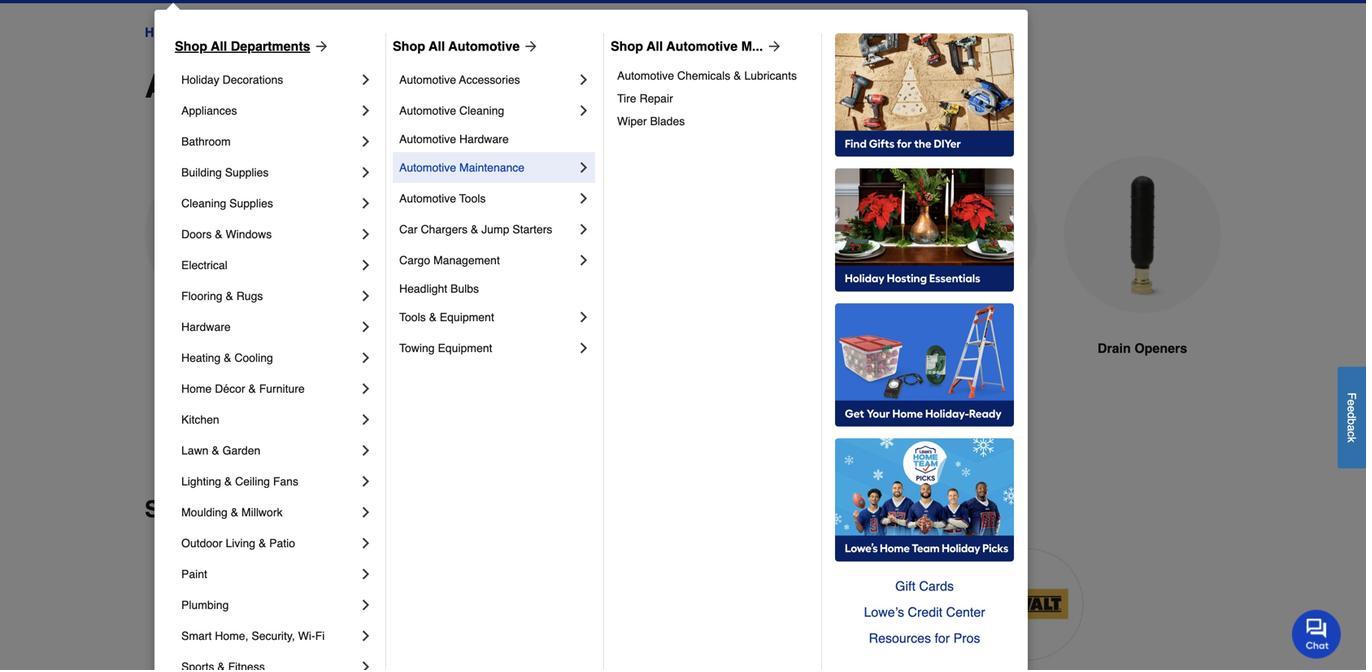 Task type: vqa. For each thing, say whether or not it's contained in the screenshot.
Zep logo.
yes



Task type: describe. For each thing, give the bounding box(es) containing it.
lighting
[[181, 475, 221, 488]]

cargo
[[399, 254, 430, 267]]

lighting & ceiling fans link
[[181, 466, 358, 497]]

tools & equipment
[[399, 311, 494, 324]]

& left "jump"
[[471, 223, 478, 236]]

lowe's credit center
[[864, 605, 985, 620]]

pros
[[954, 631, 981, 646]]

garden
[[223, 444, 261, 457]]

0 horizontal spatial hardware
[[181, 320, 231, 333]]

& down "headlight bulbs"
[[429, 311, 437, 324]]

automotive for automotive chemicals & lubricants
[[617, 69, 674, 82]]

rugs
[[236, 290, 263, 303]]

cleaning supplies link
[[181, 188, 358, 219]]

electrical
[[181, 259, 228, 272]]

machine
[[357, 341, 410, 356]]

moulding
[[181, 506, 228, 519]]

lawn & garden link
[[181, 435, 358, 466]]

drain for drain openers
[[1098, 341, 1131, 356]]

shop all departments
[[175, 39, 310, 54]]

center
[[946, 605, 985, 620]]

tire repair
[[617, 92, 673, 105]]

chevron right image for tools & equipment
[[576, 309, 592, 325]]

drain for drain cleaners & chemicals
[[539, 341, 572, 356]]

machine augers
[[357, 341, 458, 356]]

chevron right image for electrical
[[358, 257, 374, 273]]

building supplies link
[[181, 157, 358, 188]]

1 horizontal spatial tools
[[459, 192, 486, 205]]

& right doors in the left of the page
[[215, 228, 223, 241]]

security,
[[252, 630, 295, 643]]

augers, plungers & drain openers link
[[269, 23, 469, 42]]

augers for machine augers
[[413, 341, 458, 356]]

drain snakes
[[918, 341, 1000, 356]]

headlight bulbs
[[399, 282, 479, 295]]

heating & cooling
[[181, 351, 273, 364]]

hand augers
[[183, 341, 264, 356]]

get your home holiday-ready. image
[[835, 303, 1014, 427]]

chevron right image for towing equipment
[[576, 340, 592, 356]]

chevron right image for cargo management
[[576, 252, 592, 268]]

automotive up automotive accessories link
[[449, 39, 520, 54]]

lowe's
[[864, 605, 904, 620]]

a kobalt music wire drain hand auger. image
[[145, 156, 303, 314]]

dewalt logo. image
[[972, 549, 1084, 660]]

patio
[[269, 537, 295, 550]]

chargers
[[421, 223, 468, 236]]

home décor & furniture
[[181, 382, 305, 395]]

kitchen
[[181, 413, 219, 426]]

wiper
[[617, 115, 647, 128]]

1 vertical spatial plumbing link
[[181, 590, 358, 621]]

building supplies
[[181, 166, 269, 179]]

& up tire repair link
[[734, 69, 741, 82]]

flooring
[[181, 290, 223, 303]]

d
[[1346, 412, 1359, 418]]

wiper blades link
[[617, 110, 810, 133]]

fi
[[315, 630, 325, 643]]

home link
[[145, 23, 181, 42]]

kitchen link
[[181, 404, 358, 435]]

a yellow jug of drano commercial line drain cleaner. image
[[512, 156, 670, 314]]

shop
[[145, 497, 202, 523]]

chevron right image for automotive maintenance
[[576, 159, 592, 176]]

automotive cleaning
[[399, 104, 504, 117]]

car chargers & jump starters link
[[399, 214, 576, 245]]

1 e from the top
[[1346, 399, 1359, 406]]

car chargers & jump starters
[[399, 223, 553, 236]]

& right décor
[[248, 382, 256, 395]]

gift cards link
[[835, 573, 1014, 599]]

hardware link
[[181, 312, 358, 342]]

korky logo. image
[[834, 549, 946, 660]]

& left rugs
[[226, 290, 233, 303]]

all for shop all automotive m...
[[647, 39, 663, 54]]

shop all automotive link
[[393, 37, 539, 56]]

moulding & millwork link
[[181, 497, 358, 528]]

find gifts for the diyer. image
[[835, 33, 1014, 157]]

drain snakes link
[[880, 156, 1038, 397]]

shop by brand
[[145, 497, 307, 523]]

chemicals inside automotive chemicals & lubricants link
[[677, 69, 731, 82]]

millwork
[[242, 506, 283, 519]]

headlight
[[399, 282, 447, 295]]

chevron right image for automotive tools
[[576, 190, 592, 207]]

m...
[[741, 39, 763, 54]]

smart home, security, wi-fi link
[[181, 621, 358, 652]]

1 vertical spatial augers, plungers & drain openers
[[145, 68, 680, 105]]

automotive for automotive hardware
[[399, 133, 456, 146]]

smart home, security, wi-fi
[[181, 630, 325, 643]]

0 vertical spatial hardware
[[459, 133, 509, 146]]

0 vertical spatial plumbing link
[[195, 23, 254, 42]]

& left the shop all automotive
[[372, 25, 381, 40]]

drain cleaners & chemicals
[[539, 341, 644, 375]]

equipment inside towing equipment link
[[438, 342, 492, 355]]

& left cooling
[[224, 351, 231, 364]]

hand augers link
[[145, 156, 303, 397]]

lawn
[[181, 444, 209, 457]]

doors & windows
[[181, 228, 272, 241]]

machine augers link
[[329, 156, 486, 397]]

1 horizontal spatial augers,
[[269, 25, 314, 40]]

windows
[[226, 228, 272, 241]]

lighting & ceiling fans
[[181, 475, 298, 488]]

& left patio
[[259, 537, 266, 550]]

blades
[[650, 115, 685, 128]]

chevron right image for lawn & garden
[[358, 442, 374, 459]]

holiday decorations link
[[181, 64, 358, 95]]

1 vertical spatial cleaning
[[181, 197, 226, 210]]

0 horizontal spatial openers
[[419, 25, 469, 40]]

paint
[[181, 568, 207, 581]]

drain openers link
[[1064, 156, 1222, 397]]

maintenance
[[459, 161, 525, 174]]

by
[[208, 497, 235, 523]]

wiper blades
[[617, 115, 685, 128]]

shop for shop all departments
[[175, 39, 207, 54]]

chevron right image for plumbing
[[358, 597, 374, 613]]

appliances link
[[181, 95, 358, 126]]

credit
[[908, 605, 943, 620]]

c
[[1346, 431, 1359, 437]]

home for home
[[145, 25, 181, 40]]

chevron right image for flooring & rugs
[[358, 288, 374, 304]]

tire
[[617, 92, 637, 105]]

arrow right image
[[520, 38, 539, 54]]

1 vertical spatial plungers
[[275, 68, 414, 105]]

holiday decorations
[[181, 73, 283, 86]]



Task type: locate. For each thing, give the bounding box(es) containing it.
arrow right image for shop all departments
[[310, 38, 330, 54]]

cleaning
[[459, 104, 504, 117], [181, 197, 226, 210]]

departments
[[231, 39, 310, 54]]

plungers right departments
[[317, 25, 369, 40]]

1 vertical spatial augers,
[[145, 68, 266, 105]]

arrow right image inside shop all departments 'link'
[[310, 38, 330, 54]]

equipment down bulbs
[[440, 311, 494, 324]]

chevron right image for appliances
[[358, 102, 374, 119]]

automotive tools link
[[399, 183, 576, 214]]

0 horizontal spatial augers,
[[145, 68, 266, 105]]

2 arrow right image from the left
[[763, 38, 783, 54]]

1 horizontal spatial openers
[[548, 68, 680, 105]]

chemicals down cleaners
[[559, 360, 624, 375]]

home for home décor & furniture
[[181, 382, 212, 395]]

2 vertical spatial openers
[[1135, 341, 1188, 356]]

chevron right image for bathroom
[[358, 133, 374, 150]]

drain inside the drain cleaners & chemicals
[[539, 341, 572, 356]]

chemicals up tire repair link
[[677, 69, 731, 82]]

3 all from the left
[[647, 39, 663, 54]]

1 horizontal spatial all
[[429, 39, 445, 54]]

for
[[935, 631, 950, 646]]

shop inside 'link'
[[175, 39, 207, 54]]

cleaning down the building
[[181, 197, 226, 210]]

chevron right image for heating & cooling
[[358, 350, 374, 366]]

0 horizontal spatial tools
[[399, 311, 426, 324]]

0 horizontal spatial home
[[145, 25, 181, 40]]

1 vertical spatial equipment
[[438, 342, 492, 355]]

plumbing up smart
[[181, 599, 229, 612]]

0 horizontal spatial arrow right image
[[310, 38, 330, 54]]

& right cleaners
[[634, 341, 644, 356]]

drain inside drain openers link
[[1098, 341, 1131, 356]]

1 all from the left
[[211, 39, 227, 54]]

augers, down shop all departments
[[145, 68, 266, 105]]

1 vertical spatial tools
[[399, 311, 426, 324]]

chevron right image
[[576, 72, 592, 88], [576, 102, 592, 119], [358, 133, 374, 150], [358, 195, 374, 211], [576, 221, 592, 238], [358, 288, 374, 304], [576, 309, 592, 325], [358, 319, 374, 335], [576, 340, 592, 356], [358, 381, 374, 397], [358, 442, 374, 459], [358, 504, 374, 521], [358, 535, 374, 551], [358, 597, 374, 613]]

shop up holiday
[[175, 39, 207, 54]]

arrow right image up lubricants
[[763, 38, 783, 54]]

1 augers from the left
[[219, 341, 264, 356]]

jump
[[482, 223, 509, 236]]

brand
[[241, 497, 307, 523]]

repair
[[640, 92, 673, 105]]

chevron right image for automotive accessories
[[576, 72, 592, 88]]

e
[[1346, 399, 1359, 406], [1346, 406, 1359, 412]]

supplies for building supplies
[[225, 166, 269, 179]]

automotive tools
[[399, 192, 486, 205]]

& right 'lawn'
[[212, 444, 219, 457]]

shop for shop all automotive m...
[[611, 39, 643, 54]]

furniture
[[259, 382, 305, 395]]

tools down headlight
[[399, 311, 426, 324]]

0 horizontal spatial augers
[[219, 341, 264, 356]]

0 vertical spatial plungers
[[317, 25, 369, 40]]

0 vertical spatial equipment
[[440, 311, 494, 324]]

all for shop all departments
[[211, 39, 227, 54]]

b
[[1346, 418, 1359, 425]]

automotive up automotive chemicals & lubricants at the top of page
[[667, 39, 738, 54]]

1 shop from the left
[[175, 39, 207, 54]]

chemicals inside the drain cleaners & chemicals
[[559, 360, 624, 375]]

décor
[[215, 382, 245, 395]]

0 vertical spatial augers, plungers & drain openers
[[269, 25, 469, 40]]

doors & windows link
[[181, 219, 358, 250]]

0 vertical spatial home
[[145, 25, 181, 40]]

k
[[1346, 437, 1359, 443]]

resources
[[869, 631, 931, 646]]

1 horizontal spatial shop
[[393, 39, 425, 54]]

automotive up automotive tools
[[399, 161, 456, 174]]

fans
[[273, 475, 298, 488]]

lubricants
[[745, 69, 797, 82]]

gift cards
[[896, 579, 954, 594]]

chevron right image for outdoor living & patio
[[358, 535, 374, 551]]

doors
[[181, 228, 212, 241]]

arrow right image up holiday decorations link
[[310, 38, 330, 54]]

plumbing link up security,
[[181, 590, 358, 621]]

0 vertical spatial tools
[[459, 192, 486, 205]]

2 horizontal spatial all
[[647, 39, 663, 54]]

1 vertical spatial plumbing
[[181, 599, 229, 612]]

chevron right image for doors & windows
[[358, 226, 374, 242]]

outdoor living & patio
[[181, 537, 295, 550]]

augers
[[219, 341, 264, 356], [413, 341, 458, 356]]

car
[[399, 223, 418, 236]]

all up repair
[[647, 39, 663, 54]]

0 horizontal spatial shop
[[175, 39, 207, 54]]

starters
[[513, 223, 553, 236]]

0 horizontal spatial cleaning
[[181, 197, 226, 210]]

2 horizontal spatial shop
[[611, 39, 643, 54]]

automotive cleaning link
[[399, 95, 576, 126]]

automotive up the automotive cleaning
[[399, 73, 456, 86]]

all
[[211, 39, 227, 54], [429, 39, 445, 54], [647, 39, 663, 54]]

plumbing link up holiday decorations
[[195, 23, 254, 42]]

arrow right image
[[310, 38, 330, 54], [763, 38, 783, 54]]

cooling
[[235, 351, 273, 364]]

shop all automotive
[[393, 39, 520, 54]]

3 shop from the left
[[611, 39, 643, 54]]

chevron right image for holiday decorations
[[358, 72, 374, 88]]

appliances
[[181, 104, 237, 117]]

0 vertical spatial openers
[[419, 25, 469, 40]]

1 horizontal spatial cleaning
[[459, 104, 504, 117]]

flooring & rugs link
[[181, 281, 358, 312]]

cleaning supplies
[[181, 197, 273, 210]]

hardware up automotive maintenance link
[[459, 133, 509, 146]]

heating
[[181, 351, 221, 364]]

drain
[[384, 25, 416, 40], [456, 68, 539, 105], [539, 341, 572, 356], [918, 341, 951, 356], [1098, 341, 1131, 356]]

hand
[[183, 341, 216, 356]]

automotive hardware link
[[399, 126, 592, 152]]

plumbing up holiday decorations
[[195, 25, 254, 40]]

arrow right image inside shop all automotive m... link
[[763, 38, 783, 54]]

resources for pros
[[869, 631, 981, 646]]

0 vertical spatial cleaning
[[459, 104, 504, 117]]

drain inside drain snakes link
[[918, 341, 951, 356]]

chevron right image for paint
[[358, 566, 374, 582]]

cleaning down automotive accessories link
[[459, 104, 504, 117]]

equipment inside tools & equipment link
[[440, 311, 494, 324]]

None search field
[[514, 0, 959, 5]]

chevron right image for car chargers & jump starters
[[576, 221, 592, 238]]

automotive maintenance link
[[399, 152, 576, 183]]

chevron right image for moulding & millwork
[[358, 504, 374, 521]]

chat invite button image
[[1292, 609, 1342, 659]]

plumbing link
[[195, 23, 254, 42], [181, 590, 358, 621]]

all for shop all automotive
[[429, 39, 445, 54]]

1 arrow right image from the left
[[310, 38, 330, 54]]

chevron right image for hardware
[[358, 319, 374, 335]]

chevron right image
[[358, 72, 374, 88], [358, 102, 374, 119], [576, 159, 592, 176], [358, 164, 374, 181], [576, 190, 592, 207], [358, 226, 374, 242], [576, 252, 592, 268], [358, 257, 374, 273], [358, 350, 374, 366], [358, 412, 374, 428], [358, 473, 374, 490], [358, 566, 374, 582], [358, 628, 374, 644], [358, 659, 374, 670]]

drain inside augers, plungers & drain openers link
[[384, 25, 416, 40]]

holiday
[[181, 73, 219, 86]]

2 e from the top
[[1346, 406, 1359, 412]]

gift
[[896, 579, 916, 594]]

1 vertical spatial home
[[181, 382, 212, 395]]

2 all from the left
[[429, 39, 445, 54]]

shop up tire
[[611, 39, 643, 54]]

shop up automotive accessories
[[393, 39, 425, 54]]

0 vertical spatial augers,
[[269, 25, 314, 40]]

all up holiday decorations
[[211, 39, 227, 54]]

chevron right image for lighting & ceiling fans
[[358, 473, 374, 490]]

shop
[[175, 39, 207, 54], [393, 39, 425, 54], [611, 39, 643, 54]]

outdoor living & patio link
[[181, 528, 358, 559]]

towing equipment link
[[399, 333, 576, 364]]

2 horizontal spatial openers
[[1135, 341, 1188, 356]]

tools & equipment link
[[399, 302, 576, 333]]

ceiling
[[235, 475, 270, 488]]

supplies up cleaning supplies
[[225, 166, 269, 179]]

0 vertical spatial chemicals
[[677, 69, 731, 82]]

automotive up tire repair
[[617, 69, 674, 82]]

a brass craft music wire machine auger. image
[[329, 156, 486, 315]]

a black rubber plunger. image
[[696, 156, 854, 315]]

0 horizontal spatial all
[[211, 39, 227, 54]]

plumbing
[[195, 25, 254, 40], [181, 599, 229, 612]]

hardware up the hand
[[181, 320, 231, 333]]

&
[[372, 25, 381, 40], [423, 68, 447, 105], [734, 69, 741, 82], [471, 223, 478, 236], [215, 228, 223, 241], [226, 290, 233, 303], [429, 311, 437, 324], [634, 341, 644, 356], [224, 351, 231, 364], [248, 382, 256, 395], [212, 444, 219, 457], [224, 475, 232, 488], [231, 506, 238, 519], [259, 537, 266, 550]]

e up b
[[1346, 406, 1359, 412]]

drain for drain snakes
[[918, 341, 951, 356]]

1 horizontal spatial augers
[[413, 341, 458, 356]]

chevron right image for automotive cleaning
[[576, 102, 592, 119]]

automotive for automotive cleaning
[[399, 104, 456, 117]]

chevron right image for smart home, security, wi-fi
[[358, 628, 374, 644]]

chevron right image for kitchen
[[358, 412, 374, 428]]

f e e d b a c k button
[[1338, 367, 1366, 468]]

plungers down augers, plungers & drain openers link
[[275, 68, 414, 105]]

automotive down the automotive cleaning
[[399, 133, 456, 146]]

1 vertical spatial chemicals
[[559, 360, 624, 375]]

all inside 'link'
[[211, 39, 227, 54]]

equipment down tools & equipment
[[438, 342, 492, 355]]

chevron right image for building supplies
[[358, 164, 374, 181]]

living
[[226, 537, 255, 550]]

zep logo. image
[[283, 549, 394, 660]]

headlight bulbs link
[[399, 276, 592, 302]]

arrow right image for shop all automotive m...
[[763, 38, 783, 54]]

holiday hosting essentials. image
[[835, 168, 1014, 292]]

& down the shop all automotive
[[423, 68, 447, 105]]

e up 'd'
[[1346, 399, 1359, 406]]

automotive for automotive maintenance
[[399, 161, 456, 174]]

supplies for cleaning supplies
[[229, 197, 273, 210]]

snakes
[[955, 341, 1000, 356]]

automotive maintenance
[[399, 161, 525, 174]]

automotive up automotive hardware
[[399, 104, 456, 117]]

automotive chemicals & lubricants
[[617, 69, 797, 82]]

decorations
[[223, 73, 283, 86]]

a cobra rubber bladder with brass fitting. image
[[1064, 156, 1222, 314]]

cobra logo. image
[[558, 549, 670, 660]]

f e e d b a c k
[[1346, 393, 1359, 443]]

cargo management link
[[399, 245, 576, 276]]

shop for shop all automotive
[[393, 39, 425, 54]]

automotive accessories
[[399, 73, 520, 86]]

bulbs
[[451, 282, 479, 295]]

lowe's credit center link
[[835, 599, 1014, 625]]

chemicals
[[677, 69, 731, 82], [559, 360, 624, 375]]

f
[[1346, 393, 1359, 399]]

0 vertical spatial supplies
[[225, 166, 269, 179]]

augers, up holiday decorations link
[[269, 25, 314, 40]]

& left millwork
[[231, 506, 238, 519]]

home,
[[215, 630, 248, 643]]

cards
[[919, 579, 954, 594]]

lowe's home team holiday picks. image
[[835, 438, 1014, 562]]

tools up car chargers & jump starters
[[459, 192, 486, 205]]

1 horizontal spatial home
[[181, 382, 212, 395]]

1 horizontal spatial hardware
[[459, 133, 509, 146]]

towing equipment
[[399, 342, 492, 355]]

automotive accessories link
[[399, 64, 576, 95]]

automotive for automotive accessories
[[399, 73, 456, 86]]

1 vertical spatial hardware
[[181, 320, 231, 333]]

moulding & millwork
[[181, 506, 283, 519]]

0 horizontal spatial chemicals
[[559, 360, 624, 375]]

automotive for automotive tools
[[399, 192, 456, 205]]

& inside the drain cleaners & chemicals
[[634, 341, 644, 356]]

1 horizontal spatial chemicals
[[677, 69, 731, 82]]

chevron right image for cleaning supplies
[[358, 195, 374, 211]]

supplies up windows
[[229, 197, 273, 210]]

1 horizontal spatial arrow right image
[[763, 38, 783, 54]]

augers for hand augers
[[219, 341, 264, 356]]

orange drain snakes. image
[[880, 156, 1038, 314]]

paint link
[[181, 559, 358, 590]]

2 augers from the left
[[413, 341, 458, 356]]

0 vertical spatial plumbing
[[195, 25, 254, 40]]

hardware
[[459, 133, 509, 146], [181, 320, 231, 333]]

drain cleaners & chemicals link
[[512, 156, 670, 417]]

building
[[181, 166, 222, 179]]

1 vertical spatial supplies
[[229, 197, 273, 210]]

chevron right image for home décor & furniture
[[358, 381, 374, 397]]

automotive up chargers
[[399, 192, 456, 205]]

management
[[434, 254, 500, 267]]

& left ceiling
[[224, 475, 232, 488]]

1 vertical spatial openers
[[548, 68, 680, 105]]

all up automotive accessories
[[429, 39, 445, 54]]

2 shop from the left
[[393, 39, 425, 54]]



